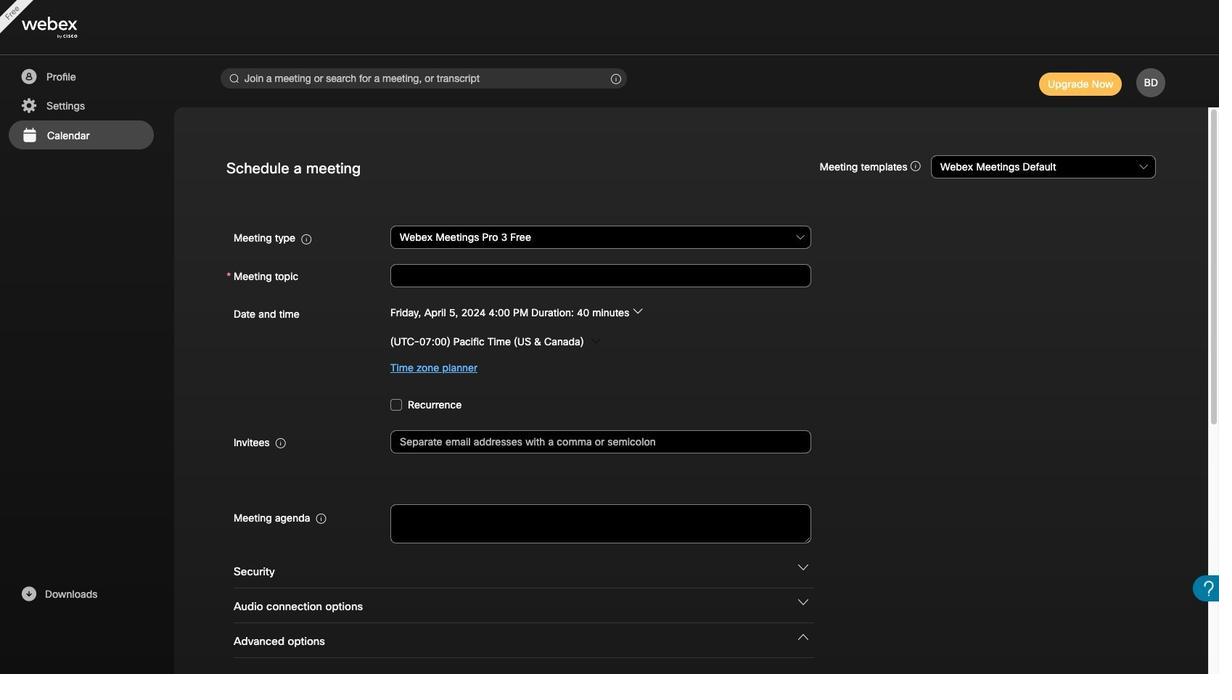 Task type: vqa. For each thing, say whether or not it's contained in the screenshot.
MDS SETTINGS_FILLED Image
yes



Task type: describe. For each thing, give the bounding box(es) containing it.
mds people circle_filled image
[[20, 68, 38, 86]]

mds meetings_filled image
[[20, 127, 38, 144]]

mds content download_filled image
[[20, 586, 38, 603]]

mds settings_filled image
[[20, 97, 38, 115]]

Join a meeting or search for a meeting, or transcript text field
[[221, 68, 627, 89]]

2 ng down image from the top
[[799, 597, 809, 608]]

ng down image inside advanced options region
[[799, 632, 809, 642]]

arrow image
[[633, 306, 643, 316]]

advanced options region
[[227, 624, 1157, 675]]



Task type: locate. For each thing, give the bounding box(es) containing it.
None field
[[391, 225, 812, 251]]

Invitees text field
[[391, 430, 812, 453]]

None text field
[[391, 264, 812, 287], [391, 505, 812, 544], [391, 264, 812, 287], [391, 505, 812, 544]]

group
[[227, 300, 1157, 381]]

1 vertical spatial ng down image
[[799, 597, 809, 608]]

0 vertical spatial ng down image
[[799, 563, 809, 573]]

2 vertical spatial ng down image
[[799, 632, 809, 642]]

cisco webex image
[[22, 17, 109, 39]]

1 ng down image from the top
[[799, 563, 809, 573]]

banner
[[0, 0, 1220, 55]]

3 ng down image from the top
[[799, 632, 809, 642]]

arrow image
[[591, 336, 601, 346]]

ng down image
[[799, 563, 809, 573], [799, 597, 809, 608], [799, 632, 809, 642]]



